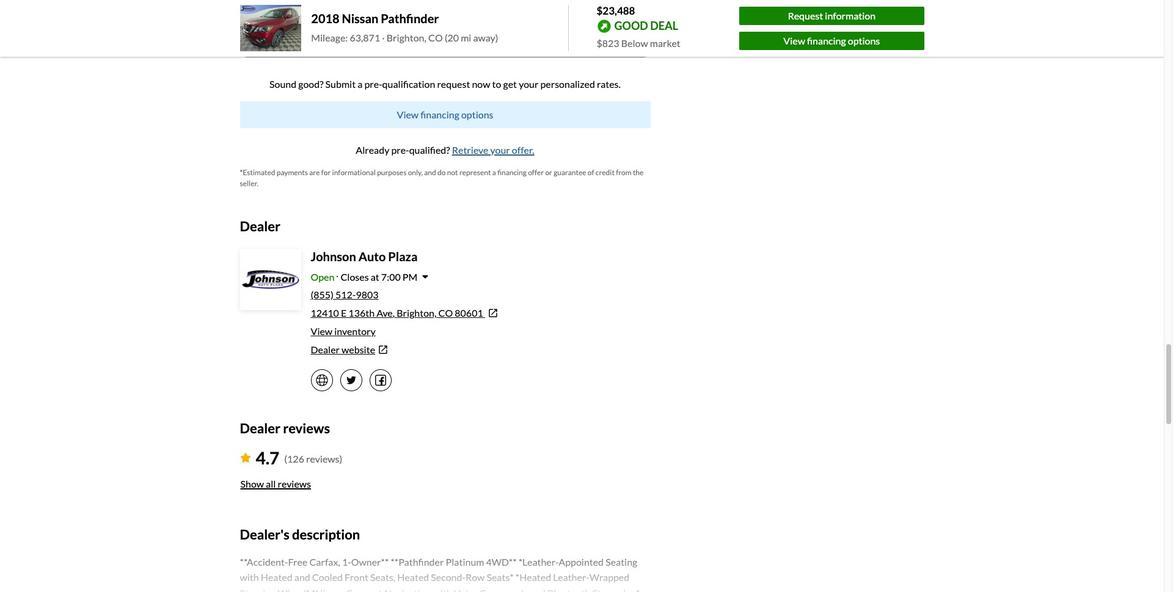 Task type: describe. For each thing, give the bounding box(es) containing it.
$823
[[597, 37, 619, 49]]

seating
[[606, 556, 637, 568]]

1 vertical spatial co
[[438, 307, 453, 319]]

*leather-
[[519, 556, 559, 568]]

inventory
[[334, 326, 376, 337]]

for
[[321, 168, 331, 177]]

or
[[545, 168, 552, 177]]

request
[[437, 78, 470, 90]]

financing for the topmost view financing options button
[[807, 35, 846, 46]]

dealer website link
[[311, 343, 650, 357]]

**accident-
[[240, 556, 288, 568]]

represent
[[459, 168, 491, 177]]

*estimated
[[240, 168, 275, 177]]

qualified?
[[409, 144, 450, 156]]

mi
[[461, 32, 471, 44]]

platinum
[[446, 556, 484, 568]]

caret down image
[[422, 272, 429, 282]]

136th
[[348, 307, 375, 319]]

7:00
[[381, 271, 401, 283]]

informational
[[332, 168, 376, 177]]

mo for 72 mo
[[599, 36, 611, 46]]

0 horizontal spatial view financing options button
[[240, 101, 650, 128]]

appointed
[[559, 556, 604, 568]]

from
[[616, 168, 632, 177]]

get
[[503, 78, 517, 90]]

credit
[[596, 168, 615, 177]]

to
[[492, 78, 501, 90]]

away)
[[473, 32, 498, 44]]

4wd**
[[486, 556, 517, 568]]

website
[[342, 344, 375, 356]]

view inventory link
[[311, 326, 376, 337]]

open closes at 7:00 pm
[[311, 271, 418, 283]]

reviews)
[[306, 454, 342, 465]]

sound good? submit a pre-qualification request now to get your personalized rates.
[[269, 78, 621, 90]]

pathfinder
[[381, 11, 439, 26]]

steering
[[240, 588, 276, 593]]

(855)
[[311, 289, 334, 301]]

1 horizontal spatial your
[[519, 78, 539, 90]]

loan
[[240, 10, 258, 20]]

auto
[[358, 249, 386, 264]]

good?
[[298, 78, 324, 90]]

36 mo
[[280, 36, 303, 46]]

1-
[[342, 556, 351, 568]]

navigation
[[384, 588, 431, 593]]

dealer for dealer website
[[311, 344, 340, 356]]

star image
[[240, 454, 251, 463]]

plaza
[[388, 249, 418, 264]]

already pre-qualified? retrieve your offer.
[[356, 144, 534, 156]]

dealer for dealer
[[240, 218, 280, 234]]

loan term
[[240, 10, 278, 20]]

connect
[[346, 588, 383, 593]]

48 mo
[[382, 36, 406, 46]]

do
[[438, 168, 446, 177]]

**accident-free carfax, 1-owner** **pathfinder platinum 4wd** *leather-appointed seating with heated and cooled front seats, heated second-row seats* *heated leather-wrapped steering wheel* *nissan connect navigation with voice commands and bluetooth streamin
[[240, 556, 644, 593]]

term
[[260, 10, 278, 20]]

view inventory
[[311, 326, 376, 337]]

9803
[[356, 289, 379, 301]]

0 vertical spatial pre-
[[364, 78, 382, 90]]

payments
[[277, 168, 308, 177]]

2018
[[311, 11, 340, 26]]

(855) 512-9803 link
[[311, 289, 379, 301]]

only,
[[408, 168, 423, 177]]

2018 nissan pathfinder mileage: 63,871 · brighton, co (20 mi away)
[[311, 11, 498, 44]]

closes
[[341, 271, 369, 283]]

512-
[[335, 289, 356, 301]]

12410 e 136th ave , brighton, co 80601
[[311, 307, 483, 319]]

0 horizontal spatial and
[[294, 572, 310, 584]]

good deal
[[614, 19, 678, 32]]

2 horizontal spatial view
[[783, 35, 805, 46]]

2 vertical spatial and
[[530, 588, 546, 593]]

johnson auto plaza link
[[311, 249, 418, 264]]

0 vertical spatial with
[[240, 572, 259, 584]]

72 mo
[[587, 36, 611, 46]]

front
[[345, 572, 368, 584]]

row
[[466, 572, 485, 584]]

offer.
[[512, 144, 534, 156]]

wrapped
[[589, 572, 629, 584]]

purposes
[[377, 168, 407, 177]]

0 horizontal spatial a
[[358, 78, 363, 90]]

0 vertical spatial reviews
[[283, 420, 330, 437]]

the
[[633, 168, 644, 177]]

80601
[[455, 307, 483, 319]]

4.7
[[256, 448, 279, 469]]

deal
[[650, 19, 678, 32]]

show
[[240, 479, 264, 490]]

bluetooth
[[547, 588, 590, 593]]

wheel*
[[278, 588, 310, 593]]

dealer's
[[240, 527, 289, 543]]

1 horizontal spatial with
[[433, 588, 452, 593]]

cooled
[[312, 572, 343, 584]]

now
[[472, 78, 490, 90]]



Task type: locate. For each thing, give the bounding box(es) containing it.
view financing options
[[783, 35, 880, 46], [397, 109, 493, 120]]

options for the topmost view financing options button
[[848, 35, 880, 46]]

heated down **accident-
[[261, 572, 292, 584]]

a
[[358, 78, 363, 90], [492, 168, 496, 177]]

commands
[[479, 588, 528, 593]]

dealer down view inventory
[[311, 344, 340, 356]]

reviews up 4.7 (126 reviews)
[[283, 420, 330, 437]]

63,871
[[350, 32, 380, 44]]

,
[[393, 307, 395, 319]]

*heated
[[516, 572, 551, 584]]

and
[[424, 168, 436, 177], [294, 572, 310, 584], [530, 588, 546, 593]]

1 vertical spatial a
[[492, 168, 496, 177]]

1 vertical spatial pre-
[[391, 144, 409, 156]]

0 vertical spatial your
[[519, 78, 539, 90]]

**pathfinder
[[391, 556, 444, 568]]

0 vertical spatial a
[[358, 78, 363, 90]]

reviews inside button
[[278, 479, 311, 490]]

0 horizontal spatial view financing options
[[397, 109, 493, 120]]

view down '12410'
[[311, 326, 332, 337]]

view financing options down sound good? submit a pre-qualification request now to get your personalized rates.
[[397, 109, 493, 120]]

1 horizontal spatial pre-
[[391, 144, 409, 156]]

2 vertical spatial financing
[[497, 168, 527, 177]]

financing left the offer
[[497, 168, 527, 177]]

0 horizontal spatial your
[[490, 144, 510, 156]]

open
[[311, 271, 334, 283]]

1 horizontal spatial options
[[848, 35, 880, 46]]

view financing options button down request information button
[[739, 32, 924, 50]]

brighton, down pathfinder on the top
[[387, 32, 426, 44]]

options
[[848, 35, 880, 46], [461, 109, 493, 120]]

view financing options down request information button
[[783, 35, 880, 46]]

mo for 48 mo
[[394, 36, 406, 46]]

view financing options for the topmost view financing options button
[[783, 35, 880, 46]]

2018 nissan pathfinder image
[[240, 5, 301, 51]]

1 vertical spatial view
[[397, 109, 419, 120]]

view down request
[[783, 35, 805, 46]]

1 vertical spatial and
[[294, 572, 310, 584]]

retrieve
[[452, 144, 488, 156]]

2 horizontal spatial and
[[530, 588, 546, 593]]

mo right 36
[[291, 36, 303, 46]]

0 horizontal spatial financing
[[420, 109, 459, 120]]

dealer
[[240, 218, 280, 234], [311, 344, 340, 356], [240, 420, 280, 437]]

0 vertical spatial view financing options button
[[739, 32, 924, 50]]

2 heated from the left
[[397, 572, 429, 584]]

1 horizontal spatial view financing options
[[783, 35, 880, 46]]

information
[[825, 10, 876, 21]]

dealer down seller.
[[240, 218, 280, 234]]

and left do
[[424, 168, 436, 177]]

financing down request information button
[[807, 35, 846, 46]]

1 horizontal spatial view
[[397, 109, 419, 120]]

e
[[341, 307, 347, 319]]

and inside *estimated payments are for informational purposes only, and do not represent a financing offer or guarantee of credit from the seller.
[[424, 168, 436, 177]]

retrieve your offer. link
[[452, 144, 534, 156]]

financing for left view financing options button
[[420, 109, 459, 120]]

brighton, right ,
[[397, 307, 436, 319]]

0 horizontal spatial view
[[311, 326, 332, 337]]

mo for 36 mo
[[291, 36, 303, 46]]

options down information
[[848, 35, 880, 46]]

1 vertical spatial view financing options button
[[240, 101, 650, 128]]

1 vertical spatial financing
[[420, 109, 459, 120]]

request information
[[788, 10, 876, 21]]

4.7 (126 reviews)
[[256, 448, 342, 469]]

1 mo from the left
[[291, 36, 303, 46]]

your left offer.
[[490, 144, 510, 156]]

(126
[[284, 454, 304, 465]]

36
[[280, 36, 290, 46]]

mo right 48
[[394, 36, 406, 46]]

4 mo from the left
[[599, 36, 611, 46]]

dealer website
[[311, 344, 375, 356]]

0 horizontal spatial with
[[240, 572, 259, 584]]

1 vertical spatial reviews
[[278, 479, 311, 490]]

qualification
[[382, 78, 435, 90]]

are
[[309, 168, 320, 177]]

and up wheel*
[[294, 572, 310, 584]]

pre- right submit
[[364, 78, 382, 90]]

below
[[621, 37, 648, 49]]

co inside "2018 nissan pathfinder mileage: 63,871 · brighton, co (20 mi away)"
[[428, 32, 443, 44]]

offer
[[528, 168, 544, 177]]

2 horizontal spatial financing
[[807, 35, 846, 46]]

a right submit
[[358, 78, 363, 90]]

guarantee
[[554, 168, 586, 177]]

ave
[[376, 307, 393, 319]]

view
[[783, 35, 805, 46], [397, 109, 419, 120], [311, 326, 332, 337]]

1 vertical spatial dealer
[[311, 344, 340, 356]]

brighton, inside "2018 nissan pathfinder mileage: 63,871 · brighton, co (20 mi away)"
[[387, 32, 426, 44]]

mo right 60
[[496, 36, 508, 46]]

a right represent
[[492, 168, 496, 177]]

(20
[[445, 32, 459, 44]]

0 vertical spatial options
[[848, 35, 880, 46]]

1 horizontal spatial financing
[[497, 168, 527, 177]]

·
[[382, 32, 385, 44]]

financing
[[807, 35, 846, 46], [420, 109, 459, 120], [497, 168, 527, 177]]

your right get
[[519, 78, 539, 90]]

0 vertical spatial dealer
[[240, 218, 280, 234]]

johnson
[[311, 249, 356, 264]]

with up steering
[[240, 572, 259, 584]]

not
[[447, 168, 458, 177]]

nissan
[[342, 11, 378, 26]]

1 vertical spatial options
[[461, 109, 493, 120]]

show all reviews button
[[240, 471, 312, 498]]

view down qualification
[[397, 109, 419, 120]]

0 vertical spatial and
[[424, 168, 436, 177]]

2 vertical spatial view
[[311, 326, 332, 337]]

and down *heated
[[530, 588, 546, 593]]

co left (20 at the top left of the page
[[428, 32, 443, 44]]

0 vertical spatial view financing options
[[783, 35, 880, 46]]

all
[[266, 479, 276, 490]]

voice
[[454, 588, 478, 593]]

$823 below market
[[597, 37, 681, 49]]

dealer reviews
[[240, 420, 330, 437]]

48
[[382, 36, 392, 46]]

60
[[485, 36, 495, 46]]

1 heated from the left
[[261, 572, 292, 584]]

reviews right all
[[278, 479, 311, 490]]

2 vertical spatial dealer
[[240, 420, 280, 437]]

of
[[588, 168, 594, 177]]

mo right 72
[[599, 36, 611, 46]]

reviews
[[283, 420, 330, 437], [278, 479, 311, 490]]

rates.
[[597, 78, 621, 90]]

johnson auto plaza image
[[241, 250, 300, 309]]

mileage:
[[311, 32, 348, 44]]

dealer for dealer reviews
[[240, 420, 280, 437]]

3 mo from the left
[[496, 36, 508, 46]]

(855) 512-9803
[[311, 289, 379, 301]]

1 horizontal spatial view financing options button
[[739, 32, 924, 50]]

1 horizontal spatial a
[[492, 168, 496, 177]]

dealer up 4.7
[[240, 420, 280, 437]]

free
[[288, 556, 308, 568]]

submit
[[325, 78, 356, 90]]

show all reviews
[[240, 479, 311, 490]]

view financing options button down sound good? submit a pre-qualification request now to get your personalized rates.
[[240, 101, 650, 128]]

pre- up purposes
[[391, 144, 409, 156]]

request information button
[[739, 7, 924, 25]]

financing down sound good? submit a pre-qualification request now to get your personalized rates.
[[420, 109, 459, 120]]

mo for 60 mo
[[496, 36, 508, 46]]

72
[[587, 36, 597, 46]]

0 vertical spatial view
[[783, 35, 805, 46]]

1 vertical spatial brighton,
[[397, 307, 436, 319]]

options down now
[[461, 109, 493, 120]]

0 vertical spatial financing
[[807, 35, 846, 46]]

2 mo from the left
[[394, 36, 406, 46]]

description
[[292, 527, 360, 543]]

0 horizontal spatial options
[[461, 109, 493, 120]]

seats*
[[487, 572, 514, 584]]

1 vertical spatial with
[[433, 588, 452, 593]]

options for left view financing options button
[[461, 109, 493, 120]]

0 vertical spatial brighton,
[[387, 32, 426, 44]]

a inside *estimated payments are for informational purposes only, and do not represent a financing offer or guarantee of credit from the seller.
[[492, 168, 496, 177]]

view financing options for left view financing options button
[[397, 109, 493, 120]]

co
[[428, 32, 443, 44], [438, 307, 453, 319]]

seller.
[[240, 179, 258, 188]]

0 horizontal spatial heated
[[261, 572, 292, 584]]

carfax,
[[309, 556, 340, 568]]

0 vertical spatial co
[[428, 32, 443, 44]]

financing inside *estimated payments are for informational purposes only, and do not represent a financing offer or guarantee of credit from the seller.
[[497, 168, 527, 177]]

with down second-
[[433, 588, 452, 593]]

with
[[240, 572, 259, 584], [433, 588, 452, 593]]

seats,
[[370, 572, 395, 584]]

0 horizontal spatial pre-
[[364, 78, 382, 90]]

heated up the navigation on the bottom left
[[397, 572, 429, 584]]

1 vertical spatial your
[[490, 144, 510, 156]]

1 horizontal spatial and
[[424, 168, 436, 177]]

sound
[[269, 78, 296, 90]]

12410
[[311, 307, 339, 319]]

co left 80601
[[438, 307, 453, 319]]

1 vertical spatial view financing options
[[397, 109, 493, 120]]

1 horizontal spatial heated
[[397, 572, 429, 584]]

*estimated payments are for informational purposes only, and do not represent a financing offer or guarantee of credit from the seller.
[[240, 168, 644, 188]]



Task type: vqa. For each thing, say whether or not it's contained in the screenshot.
the $23,488
yes



